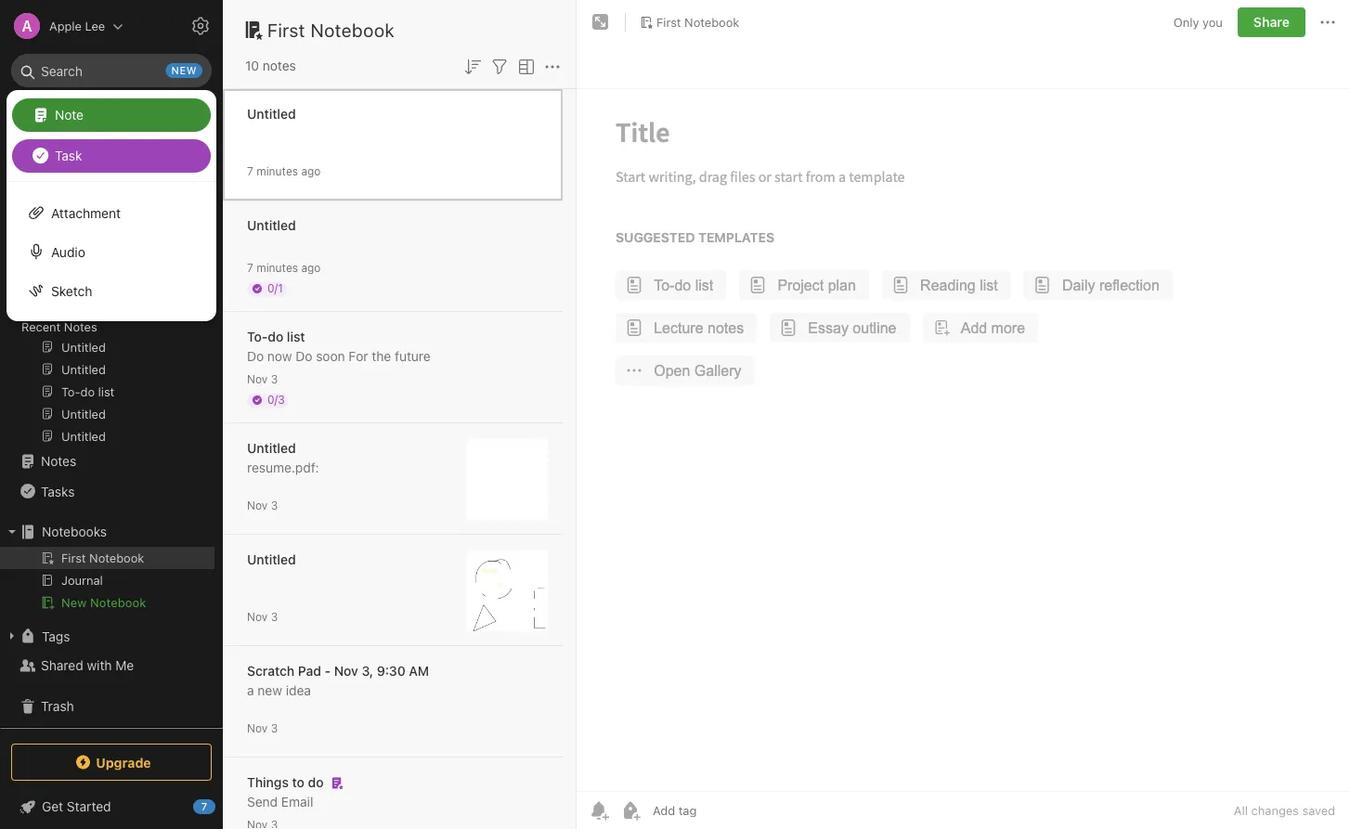 Task type: vqa. For each thing, say whether or not it's contained in the screenshot.
across at the right of page
no



Task type: describe. For each thing, give the bounding box(es) containing it.
new for new
[[41, 106, 68, 122]]

nov up 0/3 on the left top
[[247, 373, 268, 386]]

nov inside scratch pad - nov 3, 9:30 am a new idea
[[334, 664, 358, 679]]

share button
[[1238, 7, 1306, 37]]

tasks button
[[0, 477, 215, 506]]

to-
[[247, 329, 268, 345]]

all changes saved
[[1235, 804, 1336, 818]]

new inside scratch pad - nov 3, 9:30 am a new idea
[[258, 683, 282, 699]]

tasks
[[41, 484, 75, 499]]

3 nov 3 from the top
[[247, 611, 278, 624]]

list
[[287, 329, 305, 345]]

here.
[[105, 278, 133, 292]]

note
[[55, 107, 84, 122]]

10 notes
[[245, 58, 296, 73]]

click
[[33, 244, 61, 258]]

0 vertical spatial the
[[64, 244, 83, 258]]

Account field
[[0, 7, 124, 45]]

2 untitled from the top
[[247, 218, 296, 233]]

1 3 from the top
[[271, 373, 278, 386]]

icon
[[102, 244, 125, 258]]

more actions image
[[1317, 11, 1340, 33]]

started
[[67, 799, 111, 815]]

things
[[247, 775, 289, 791]]

note creation menu element
[[12, 95, 211, 177]]

notebook,
[[65, 261, 122, 275]]

10
[[245, 58, 259, 73]]

Note Editor text field
[[577, 89, 1351, 792]]

Add tag field
[[651, 803, 791, 819]]

shared with me
[[41, 658, 134, 674]]

first notebook inside button
[[657, 15, 740, 29]]

click to collapse image
[[216, 795, 230, 818]]

tags button
[[0, 622, 215, 651]]

trash link
[[0, 692, 215, 722]]

notes link
[[0, 447, 215, 477]]

group containing click the
[[0, 205, 215, 454]]

recent
[[21, 320, 61, 334]]

1 horizontal spatial do
[[308, 775, 324, 791]]

4 untitled from the top
[[247, 552, 296, 568]]

new button
[[11, 98, 212, 131]]

upgrade button
[[11, 744, 212, 781]]

2 3 from the top
[[271, 499, 278, 512]]

idea
[[286, 683, 311, 699]]

Add filters field
[[489, 54, 511, 78]]

1 vertical spatial 7
[[247, 262, 253, 275]]

a inside icon on a note, notebook, stack or tag to add it here.
[[146, 244, 153, 258]]

1 do from the left
[[247, 349, 264, 364]]

click the ...
[[33, 244, 98, 258]]

more actions image
[[542, 56, 564, 78]]

attachment
[[51, 205, 121, 220]]

notes inside group
[[64, 320, 97, 334]]

View options field
[[511, 54, 538, 78]]

nov up things
[[247, 722, 268, 735]]

notebook inside note list element
[[311, 19, 395, 40]]

or
[[159, 261, 170, 275]]

4 3 from the top
[[271, 722, 278, 735]]

email
[[281, 795, 313, 810]]

1 vertical spatial more actions field
[[542, 54, 564, 78]]

nov up scratch
[[247, 611, 268, 624]]

2 ago from the top
[[301, 262, 321, 275]]

home link
[[0, 146, 223, 176]]

note list element
[[223, 0, 577, 830]]

2 minutes from the top
[[257, 262, 298, 275]]

new search field
[[24, 54, 203, 87]]

task
[[55, 147, 82, 163]]

resume.pdf:
[[247, 460, 319, 476]]

add
[[70, 278, 91, 292]]

only you
[[1174, 15, 1224, 29]]

1 minutes from the top
[[257, 165, 298, 178]]

audio button
[[7, 232, 216, 271]]

trash
[[41, 699, 74, 714]]

nov down resume.pdf: on the left
[[247, 499, 268, 512]]

note button
[[12, 98, 211, 132]]

notebook for the first notebook button
[[685, 15, 740, 29]]

first notebook inside note list element
[[268, 19, 395, 40]]

2 do from the left
[[296, 349, 313, 364]]

7 inside help and learning task checklist 'field'
[[201, 801, 207, 813]]

1 nov 3 from the top
[[247, 373, 278, 386]]

new notebook group
[[0, 547, 215, 622]]

1 thumbnail image from the top
[[466, 439, 548, 521]]

untitled inside untitled resume.pdf:
[[247, 441, 296, 456]]

tags
[[42, 629, 70, 644]]

send email
[[247, 795, 313, 810]]

upgrade
[[96, 755, 151, 770]]

send
[[247, 795, 278, 810]]

you
[[1203, 15, 1224, 29]]



Task type: locate. For each thing, give the bounding box(es) containing it.
-
[[325, 664, 331, 679]]

the inside to-do list do now do soon for the future
[[372, 349, 391, 364]]

new inside 'new' search field
[[171, 65, 197, 77]]

1 vertical spatial thumbnail image
[[466, 550, 548, 632]]

future
[[395, 349, 431, 364]]

pad
[[298, 664, 321, 679]]

1 horizontal spatial to
[[292, 775, 305, 791]]

note window element
[[577, 0, 1351, 830]]

first up notes
[[268, 19, 306, 40]]

2 vertical spatial 7
[[201, 801, 207, 813]]

tag
[[33, 278, 52, 292]]

new down scratch
[[258, 683, 282, 699]]

a
[[146, 244, 153, 258], [247, 683, 254, 699]]

expand note image
[[590, 11, 612, 33]]

to-do list do now do soon for the future
[[247, 329, 431, 364]]

notebook
[[685, 15, 740, 29], [311, 19, 395, 40], [90, 596, 146, 610]]

new inside button
[[61, 596, 87, 610]]

0 vertical spatial notes
[[64, 320, 97, 334]]

new for new notebook
[[61, 596, 87, 610]]

only
[[1174, 15, 1200, 29]]

nov 3 down resume.pdf: on the left
[[247, 499, 278, 512]]

2 7 minutes ago from the top
[[247, 262, 321, 275]]

new up task
[[41, 106, 68, 122]]

for
[[349, 349, 368, 364]]

first
[[657, 15, 682, 29], [268, 19, 306, 40]]

Sort options field
[[462, 54, 484, 78]]

new inside popup button
[[41, 106, 68, 122]]

first right expand note image
[[657, 15, 682, 29]]

0 vertical spatial do
[[268, 329, 284, 345]]

2 nov 3 from the top
[[247, 499, 278, 512]]

am
[[409, 664, 429, 679]]

0 vertical spatial ago
[[301, 165, 321, 178]]

1 vertical spatial the
[[372, 349, 391, 364]]

notebooks
[[42, 524, 107, 540]]

notes up tasks
[[41, 454, 76, 469]]

nov 3 up things
[[247, 722, 278, 735]]

notes
[[64, 320, 97, 334], [41, 454, 76, 469]]

ago
[[301, 165, 321, 178], [301, 262, 321, 275]]

0 vertical spatial to
[[55, 278, 66, 292]]

0 horizontal spatial to
[[55, 278, 66, 292]]

new notebook
[[61, 596, 146, 610]]

notebook inside group
[[90, 596, 146, 610]]

expand tags image
[[5, 629, 20, 644]]

first notebook
[[657, 15, 740, 29], [268, 19, 395, 40]]

note,
[[33, 261, 62, 275]]

0 horizontal spatial new
[[171, 65, 197, 77]]

0 vertical spatial more actions field
[[1317, 7, 1340, 37]]

the right 'for'
[[372, 349, 391, 364]]

0 vertical spatial new
[[171, 65, 197, 77]]

tree
[[0, 146, 223, 733]]

nov right the -
[[334, 664, 358, 679]]

3
[[271, 373, 278, 386], [271, 499, 278, 512], [271, 611, 278, 624], [271, 722, 278, 735]]

0/3
[[268, 393, 285, 406]]

tree containing home
[[0, 146, 223, 733]]

group
[[0, 205, 215, 454]]

notebook for new notebook button
[[90, 596, 146, 610]]

0 horizontal spatial more actions field
[[542, 54, 564, 78]]

nov 3 up scratch
[[247, 611, 278, 624]]

first notebook button
[[634, 9, 746, 35]]

recent notes
[[21, 320, 97, 334]]

0 horizontal spatial first
[[268, 19, 306, 40]]

do up now
[[268, 329, 284, 345]]

new
[[41, 106, 68, 122], [61, 596, 87, 610]]

1 horizontal spatial more actions field
[[1317, 7, 1340, 37]]

shared with me link
[[0, 651, 215, 681]]

to right tag at left top
[[55, 278, 66, 292]]

1 horizontal spatial first notebook
[[657, 15, 740, 29]]

scratch pad - nov 3, 9:30 am a new idea
[[247, 664, 429, 699]]

expand notebooks image
[[5, 525, 20, 540]]

7
[[247, 165, 253, 178], [247, 262, 253, 275], [201, 801, 207, 813]]

add filters image
[[489, 56, 511, 78]]

to inside icon on a note, notebook, stack or tag to add it here.
[[55, 278, 66, 292]]

notes
[[263, 58, 296, 73]]

settings image
[[190, 15, 212, 37]]

a down scratch
[[247, 683, 254, 699]]

now
[[268, 349, 292, 364]]

0 horizontal spatial first notebook
[[268, 19, 395, 40]]

3 up scratch
[[271, 611, 278, 624]]

do down list
[[296, 349, 313, 364]]

1 horizontal spatial the
[[372, 349, 391, 364]]

more actions field right share button
[[1317, 7, 1340, 37]]

on
[[129, 244, 143, 258]]

4 nov 3 from the top
[[247, 722, 278, 735]]

task button
[[12, 139, 211, 173]]

0 vertical spatial new
[[41, 106, 68, 122]]

a right the on
[[146, 244, 153, 258]]

minutes
[[257, 165, 298, 178], [257, 262, 298, 275]]

0 vertical spatial 7 minutes ago
[[247, 165, 321, 178]]

to inside note list element
[[292, 775, 305, 791]]

audio
[[51, 244, 85, 259]]

3 up 0/3 on the left top
[[271, 373, 278, 386]]

7 minutes ago
[[247, 165, 321, 178], [247, 262, 321, 275]]

3 untitled from the top
[[247, 441, 296, 456]]

a inside scratch pad - nov 3, 9:30 am a new idea
[[247, 683, 254, 699]]

get
[[42, 799, 63, 815]]

things to do
[[247, 775, 324, 791]]

1 horizontal spatial do
[[296, 349, 313, 364]]

1 vertical spatial to
[[292, 775, 305, 791]]

nov 3
[[247, 373, 278, 386], [247, 499, 278, 512], [247, 611, 278, 624], [247, 722, 278, 735]]

Help and Learning task checklist field
[[0, 792, 223, 822]]

1 ago from the top
[[301, 165, 321, 178]]

the left ...
[[64, 244, 83, 258]]

0 vertical spatial minutes
[[257, 165, 298, 178]]

scratch
[[247, 664, 295, 679]]

1 vertical spatial minutes
[[257, 262, 298, 275]]

1 vertical spatial 7 minutes ago
[[247, 262, 321, 275]]

with
[[87, 658, 112, 674]]

add a reminder image
[[588, 800, 610, 822]]

3,
[[362, 664, 374, 679]]

stack
[[125, 261, 156, 275]]

apple
[[49, 19, 82, 33]]

1 horizontal spatial new
[[258, 683, 282, 699]]

it
[[94, 278, 101, 292]]

1 horizontal spatial a
[[247, 683, 254, 699]]

0 horizontal spatial a
[[146, 244, 153, 258]]

new up the tags
[[61, 596, 87, 610]]

Search text field
[[24, 54, 199, 87]]

sketch
[[51, 283, 92, 298]]

to up email
[[292, 775, 305, 791]]

1 vertical spatial ago
[[301, 262, 321, 275]]

new notebook button
[[0, 592, 215, 614]]

soon
[[316, 349, 345, 364]]

1 horizontal spatial first
[[657, 15, 682, 29]]

new
[[171, 65, 197, 77], [258, 683, 282, 699]]

1 vertical spatial a
[[247, 683, 254, 699]]

more actions field inside 'note window' element
[[1317, 7, 1340, 37]]

lee
[[85, 19, 105, 33]]

3 3 from the top
[[271, 611, 278, 624]]

2 thumbnail image from the top
[[466, 550, 548, 632]]

new down settings image
[[171, 65, 197, 77]]

cell inside tree
[[0, 547, 215, 570]]

notebook inside 'note window' element
[[685, 15, 740, 29]]

do down to-
[[247, 349, 264, 364]]

More actions field
[[1317, 7, 1340, 37], [542, 54, 564, 78]]

changes
[[1252, 804, 1300, 818]]

to
[[55, 278, 66, 292], [292, 775, 305, 791]]

attachment button
[[7, 193, 216, 232]]

thumbnail image
[[466, 439, 548, 521], [466, 550, 548, 632]]

...
[[86, 244, 98, 258]]

0 vertical spatial 7
[[247, 165, 253, 178]]

untitled up resume.pdf: on the left
[[247, 441, 296, 456]]

me
[[115, 658, 134, 674]]

untitled down 10 notes
[[247, 106, 296, 122]]

notebooks link
[[0, 517, 215, 547]]

0 vertical spatial a
[[146, 244, 153, 258]]

0 horizontal spatial do
[[268, 329, 284, 345]]

0 horizontal spatial the
[[64, 244, 83, 258]]

1 vertical spatial new
[[61, 596, 87, 610]]

1 vertical spatial do
[[308, 775, 324, 791]]

1 untitled from the top
[[247, 106, 296, 122]]

1 horizontal spatial notebook
[[311, 19, 395, 40]]

9:30
[[377, 664, 406, 679]]

1 vertical spatial notes
[[41, 454, 76, 469]]

3 down resume.pdf: on the left
[[271, 499, 278, 512]]

all
[[1235, 804, 1249, 818]]

home
[[41, 153, 76, 168]]

icon on a note, notebook, stack or tag to add it here.
[[33, 244, 170, 292]]

do
[[247, 349, 264, 364], [296, 349, 313, 364]]

1 vertical spatial new
[[258, 683, 282, 699]]

nov 3 up 0/3 on the left top
[[247, 373, 278, 386]]

share
[[1254, 14, 1290, 30]]

do up email
[[308, 775, 324, 791]]

add tag image
[[620, 800, 642, 822]]

untitled down resume.pdf: on the left
[[247, 552, 296, 568]]

untitled resume.pdf:
[[247, 441, 319, 476]]

do inside to-do list do now do soon for the future
[[268, 329, 284, 345]]

untitled
[[247, 106, 296, 122], [247, 218, 296, 233], [247, 441, 296, 456], [247, 552, 296, 568]]

2 horizontal spatial notebook
[[685, 15, 740, 29]]

notes down the sketch
[[64, 320, 97, 334]]

get started
[[42, 799, 111, 815]]

first inside note list element
[[268, 19, 306, 40]]

1 7 minutes ago from the top
[[247, 165, 321, 178]]

0 horizontal spatial do
[[247, 349, 264, 364]]

sketch button
[[7, 271, 216, 310]]

0 horizontal spatial notebook
[[90, 596, 146, 610]]

0 vertical spatial thumbnail image
[[466, 439, 548, 521]]

3 up things
[[271, 722, 278, 735]]

first inside button
[[657, 15, 682, 29]]

untitled up 0/1 on the top of the page
[[247, 218, 296, 233]]

cell
[[0, 547, 215, 570]]

more actions field right view options field at the left top of the page
[[542, 54, 564, 78]]

the
[[64, 244, 83, 258], [372, 349, 391, 364]]

apple lee
[[49, 19, 105, 33]]

saved
[[1303, 804, 1336, 818]]

shared
[[41, 658, 83, 674]]

0/1
[[268, 282, 283, 295]]



